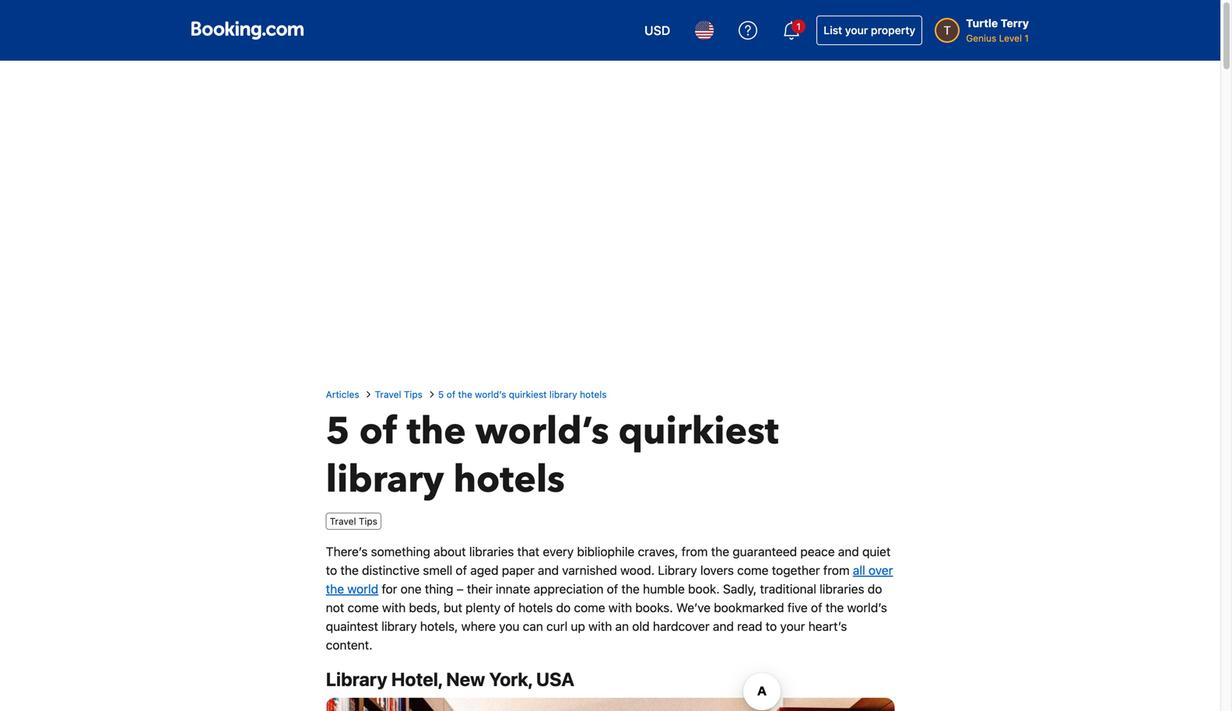 Task type: vqa. For each thing, say whether or not it's contained in the screenshot.
+
no



Task type: locate. For each thing, give the bounding box(es) containing it.
paper
[[502, 563, 535, 578]]

1 inside 1 button
[[797, 21, 801, 32]]

quaintest
[[326, 619, 378, 634]]

do
[[868, 582, 883, 597], [556, 601, 571, 615]]

articles
[[326, 389, 359, 400]]

5 of the world's quirkiest library hotels
[[438, 389, 607, 400], [326, 406, 779, 506]]

1 horizontal spatial come
[[574, 601, 606, 615]]

1 vertical spatial libraries
[[820, 582, 865, 597]]

1 vertical spatial travel tips
[[330, 516, 378, 527]]

1 vertical spatial library
[[326, 455, 444, 506]]

aged
[[471, 563, 499, 578]]

0 vertical spatial travel tips
[[375, 389, 423, 400]]

1 horizontal spatial quirkiest
[[619, 406, 779, 457]]

1 vertical spatial travel
[[330, 516, 356, 527]]

and
[[838, 545, 860, 559], [538, 563, 559, 578], [713, 619, 734, 634]]

usd
[[645, 23, 671, 38]]

your down five
[[781, 619, 806, 634]]

with
[[382, 601, 406, 615], [609, 601, 632, 615], [589, 619, 612, 634]]

to right read
[[766, 619, 777, 634]]

craves,
[[638, 545, 679, 559]]

hardcover
[[653, 619, 710, 634]]

travel
[[375, 389, 401, 400], [330, 516, 356, 527]]

travel tips link up there's
[[326, 513, 382, 530]]

0 vertical spatial library
[[550, 389, 578, 400]]

booking.com online hotel reservations image
[[192, 21, 304, 40]]

hotels inside for one thing – their innate appreciation of the humble book. sadly, traditional libraries do not come with beds, but plenty of hotels do come with books. we've bookmarked five of the world's quaintest library hotels, where you can curl up with an old hardcover and read to your heart's content.
[[519, 601, 553, 615]]

library
[[550, 389, 578, 400], [326, 455, 444, 506], [382, 619, 417, 634]]

2 vertical spatial library
[[382, 619, 417, 634]]

1 horizontal spatial do
[[868, 582, 883, 597]]

with up an
[[609, 601, 632, 615]]

2 vertical spatial world's
[[848, 601, 888, 615]]

1 horizontal spatial and
[[713, 619, 734, 634]]

usd button
[[635, 12, 680, 49]]

your
[[846, 24, 868, 37], [781, 619, 806, 634]]

travel tips up there's
[[330, 516, 378, 527]]

2 horizontal spatial come
[[738, 563, 769, 578]]

0 vertical spatial world's
[[475, 389, 506, 400]]

1 right level
[[1025, 33, 1029, 44]]

0 horizontal spatial from
[[682, 545, 708, 559]]

travel tips
[[375, 389, 423, 400], [330, 516, 378, 527]]

1 inside turtle terry genius level 1
[[1025, 33, 1029, 44]]

come down guaranteed
[[738, 563, 769, 578]]

one
[[401, 582, 422, 597]]

1 horizontal spatial to
[[766, 619, 777, 634]]

of
[[447, 389, 456, 400], [360, 406, 398, 457], [456, 563, 467, 578], [607, 582, 618, 597], [504, 601, 515, 615], [811, 601, 823, 615]]

to down there's
[[326, 563, 337, 578]]

1 vertical spatial your
[[781, 619, 806, 634]]

do down over
[[868, 582, 883, 597]]

1 horizontal spatial 5
[[438, 389, 444, 400]]

travel tips link right articles link
[[375, 389, 423, 400]]

quiet
[[863, 545, 891, 559]]

0 vertical spatial travel
[[375, 389, 401, 400]]

and up all
[[838, 545, 860, 559]]

hotels
[[580, 389, 607, 400], [454, 455, 565, 506], [519, 601, 553, 615]]

for one thing – their innate appreciation of the humble book. sadly, traditional libraries do not come with beds, but plenty of hotels do come with books. we've bookmarked five of the world's quaintest library hotels, where you can curl up with an old hardcover and read to your heart's content.
[[326, 582, 888, 653]]

0 vertical spatial 5
[[438, 389, 444, 400]]

we've
[[677, 601, 711, 615]]

from up lovers
[[682, 545, 708, 559]]

tips up there's
[[359, 516, 378, 527]]

smell
[[423, 563, 453, 578]]

come down 'world' on the bottom left of the page
[[348, 601, 379, 615]]

0 horizontal spatial tips
[[359, 516, 378, 527]]

travel right articles link
[[375, 389, 401, 400]]

0 vertical spatial and
[[838, 545, 860, 559]]

0 horizontal spatial 5
[[326, 406, 350, 457]]

from left all
[[824, 563, 850, 578]]

0 horizontal spatial library
[[326, 669, 388, 691]]

2 horizontal spatial and
[[838, 545, 860, 559]]

your right list
[[846, 24, 868, 37]]

1 left list
[[797, 21, 801, 32]]

to
[[326, 563, 337, 578], [766, 619, 777, 634]]

to inside there's something about libraries that every bibliophile craves, from the guaranteed peace and quiet to the distinctive smell of aged paper and varnished wood. library lovers come together from
[[326, 563, 337, 578]]

1 vertical spatial 5 of the world's quirkiest library hotels
[[326, 406, 779, 506]]

0 horizontal spatial to
[[326, 563, 337, 578]]

2 vertical spatial and
[[713, 619, 734, 634]]

1 horizontal spatial libraries
[[820, 582, 865, 597]]

1 vertical spatial 1
[[1025, 33, 1029, 44]]

bookmarked
[[714, 601, 785, 615]]

0 horizontal spatial quirkiest
[[509, 389, 547, 400]]

for
[[382, 582, 397, 597]]

world's
[[475, 389, 506, 400], [476, 406, 609, 457], [848, 601, 888, 615]]

0 horizontal spatial your
[[781, 619, 806, 634]]

1 vertical spatial 5
[[326, 406, 350, 457]]

and down every
[[538, 563, 559, 578]]

1 vertical spatial to
[[766, 619, 777, 634]]

0 vertical spatial to
[[326, 563, 337, 578]]

1 vertical spatial quirkiest
[[619, 406, 779, 457]]

libraries
[[469, 545, 514, 559], [820, 582, 865, 597]]

libraries down all
[[820, 582, 865, 597]]

plenty
[[466, 601, 501, 615]]

an
[[616, 619, 629, 634]]

library down content.
[[326, 669, 388, 691]]

2 vertical spatial hotels
[[519, 601, 553, 615]]

1 vertical spatial world's
[[476, 406, 609, 457]]

come up the "up"
[[574, 601, 606, 615]]

library
[[658, 563, 697, 578], [326, 669, 388, 691]]

wood.
[[621, 563, 655, 578]]

lovers
[[701, 563, 734, 578]]

tips right articles link
[[404, 389, 423, 400]]

0 horizontal spatial libraries
[[469, 545, 514, 559]]

all over the world link
[[326, 563, 894, 597]]

1 horizontal spatial 1
[[1025, 33, 1029, 44]]

but
[[444, 601, 463, 615]]

do down 'appreciation' at the left bottom of the page
[[556, 601, 571, 615]]

0 vertical spatial do
[[868, 582, 883, 597]]

1 vertical spatial and
[[538, 563, 559, 578]]

1 vertical spatial tips
[[359, 516, 378, 527]]

1 vertical spatial library
[[326, 669, 388, 691]]

1 button
[[773, 12, 811, 49]]

five
[[788, 601, 808, 615]]

0 horizontal spatial travel
[[330, 516, 356, 527]]

1
[[797, 21, 801, 32], [1025, 33, 1029, 44]]

appreciation
[[534, 582, 604, 597]]

travel up there's
[[330, 516, 356, 527]]

the
[[458, 389, 473, 400], [407, 406, 466, 457], [711, 545, 730, 559], [341, 563, 359, 578], [326, 582, 344, 597], [622, 582, 640, 597], [826, 601, 844, 615]]

your inside for one thing – their innate appreciation of the humble book. sadly, traditional libraries do not come with beds, but plenty of hotels do come with books. we've bookmarked five of the world's quaintest library hotels, where you can curl up with an old hardcover and read to your heart's content.
[[781, 619, 806, 634]]

travel tips right articles link
[[375, 389, 423, 400]]

1 horizontal spatial library
[[658, 563, 697, 578]]

list your property
[[824, 24, 916, 37]]

5 of the world's quirkiest library hotels link
[[438, 389, 607, 400]]

and left read
[[713, 619, 734, 634]]

humble
[[643, 582, 685, 597]]

tips
[[404, 389, 423, 400], [359, 516, 378, 527]]

0 vertical spatial tips
[[404, 389, 423, 400]]

with down for
[[382, 601, 406, 615]]

1 horizontal spatial tips
[[404, 389, 423, 400]]

1 vertical spatial from
[[824, 563, 850, 578]]

0 horizontal spatial do
[[556, 601, 571, 615]]

0 horizontal spatial 1
[[797, 21, 801, 32]]

5
[[438, 389, 444, 400], [326, 406, 350, 457]]

from
[[682, 545, 708, 559], [824, 563, 850, 578]]

of inside there's something about libraries that every bibliophile craves, from the guaranteed peace and quiet to the distinctive smell of aged paper and varnished wood. library lovers come together from
[[456, 563, 467, 578]]

come
[[738, 563, 769, 578], [348, 601, 379, 615], [574, 601, 606, 615]]

library up humble
[[658, 563, 697, 578]]

0 vertical spatial 1
[[797, 21, 801, 32]]

0 vertical spatial library
[[658, 563, 697, 578]]

genius
[[967, 33, 997, 44]]

1 horizontal spatial from
[[824, 563, 850, 578]]

hotel,
[[391, 669, 442, 691]]

not
[[326, 601, 344, 615]]

quirkiest
[[509, 389, 547, 400], [619, 406, 779, 457]]

0 vertical spatial libraries
[[469, 545, 514, 559]]

1 horizontal spatial your
[[846, 24, 868, 37]]

5 inside 5 of the world's quirkiest library hotels
[[326, 406, 350, 457]]

libraries up aged
[[469, 545, 514, 559]]

terry
[[1001, 17, 1029, 30]]

york,
[[489, 669, 532, 691]]

list your property link
[[817, 16, 923, 45]]

content.
[[326, 638, 373, 653]]

travel tips link
[[375, 389, 423, 400], [326, 513, 382, 530]]

thing
[[425, 582, 454, 597]]

to inside for one thing – their innate appreciation of the humble book. sadly, traditional libraries do not come with beds, but plenty of hotels do come with books. we've bookmarked five of the world's quaintest library hotels, where you can curl up with an old hardcover and read to your heart's content.
[[766, 619, 777, 634]]

all over the world
[[326, 563, 894, 597]]

something
[[371, 545, 430, 559]]

bibliophile
[[577, 545, 635, 559]]

heart's
[[809, 619, 847, 634]]



Task type: describe. For each thing, give the bounding box(es) containing it.
quirkiest inside 5 of the world's quirkiest library hotels
[[619, 406, 779, 457]]

old
[[633, 619, 650, 634]]

over
[[869, 563, 894, 578]]

their
[[467, 582, 493, 597]]

libraries inside there's something about libraries that every bibliophile craves, from the guaranteed peace and quiet to the distinctive smell of aged paper and varnished wood. library lovers come together from
[[469, 545, 514, 559]]

new
[[446, 669, 485, 691]]

articles link
[[326, 389, 359, 400]]

beds,
[[409, 601, 441, 615]]

and inside for one thing – their innate appreciation of the humble book. sadly, traditional libraries do not come with beds, but plenty of hotels do come with books. we've bookmarked five of the world's quaintest library hotels, where you can curl up with an old hardcover and read to your heart's content.
[[713, 619, 734, 634]]

world's inside for one thing – their innate appreciation of the humble book. sadly, traditional libraries do not come with beds, but plenty of hotels do come with books. we've bookmarked five of the world's quaintest library hotels, where you can curl up with an old hardcover and read to your heart's content.
[[848, 601, 888, 615]]

1 vertical spatial hotels
[[454, 455, 565, 506]]

read
[[738, 619, 763, 634]]

that
[[518, 545, 540, 559]]

0 horizontal spatial and
[[538, 563, 559, 578]]

innate
[[496, 582, 531, 597]]

1 vertical spatial travel tips link
[[326, 513, 382, 530]]

there's something about libraries that every bibliophile craves, from the guaranteed peace and quiet to the distinctive smell of aged paper and varnished wood. library lovers come together from
[[326, 545, 891, 578]]

hotels,
[[420, 619, 458, 634]]

there's
[[326, 545, 368, 559]]

library inside there's something about libraries that every bibliophile craves, from the guaranteed peace and quiet to the distinctive smell of aged paper and varnished wood. library lovers come together from
[[658, 563, 697, 578]]

can
[[523, 619, 543, 634]]

–
[[457, 582, 464, 597]]

all
[[853, 563, 866, 578]]

property
[[871, 24, 916, 37]]

library inside for one thing – their innate appreciation of the humble book. sadly, traditional libraries do not come with beds, but plenty of hotels do come with books. we've bookmarked five of the world's quaintest library hotels, where you can curl up with an old hardcover and read to your heart's content.
[[382, 619, 417, 634]]

together
[[772, 563, 820, 578]]

varnished
[[562, 563, 617, 578]]

list
[[824, 24, 843, 37]]

guaranteed
[[733, 545, 797, 559]]

level
[[1000, 33, 1022, 44]]

0 vertical spatial quirkiest
[[509, 389, 547, 400]]

travel inside travel tips link
[[330, 516, 356, 527]]

libraries inside for one thing – their innate appreciation of the humble book. sadly, traditional libraries do not come with beds, but plenty of hotels do come with books. we've bookmarked five of the world's quaintest library hotels, where you can curl up with an old hardcover and read to your heart's content.
[[820, 582, 865, 597]]

1 horizontal spatial travel
[[375, 389, 401, 400]]

turtle terry genius level 1
[[967, 17, 1029, 44]]

sadly,
[[723, 582, 757, 597]]

0 vertical spatial travel tips link
[[375, 389, 423, 400]]

0 vertical spatial your
[[846, 24, 868, 37]]

books.
[[636, 601, 673, 615]]

0 vertical spatial from
[[682, 545, 708, 559]]

distinctive
[[362, 563, 420, 578]]

1 vertical spatial do
[[556, 601, 571, 615]]

book.
[[688, 582, 720, 597]]

usa
[[536, 669, 575, 691]]

about
[[434, 545, 466, 559]]

the inside all over the world
[[326, 582, 344, 597]]

come inside there's something about libraries that every bibliophile craves, from the guaranteed peace and quiet to the distinctive smell of aged paper and varnished wood. library lovers come together from
[[738, 563, 769, 578]]

world
[[348, 582, 379, 597]]

peace
[[801, 545, 835, 559]]

library hotel, new york, usa
[[326, 669, 575, 691]]

every
[[543, 545, 574, 559]]

you
[[499, 619, 520, 634]]

traditional
[[760, 582, 817, 597]]

curl
[[547, 619, 568, 634]]

0 horizontal spatial come
[[348, 601, 379, 615]]

0 vertical spatial 5 of the world's quirkiest library hotels
[[438, 389, 607, 400]]

turtle
[[967, 17, 998, 30]]

up
[[571, 619, 585, 634]]

0 vertical spatial hotels
[[580, 389, 607, 400]]

with left an
[[589, 619, 612, 634]]

where
[[462, 619, 496, 634]]



